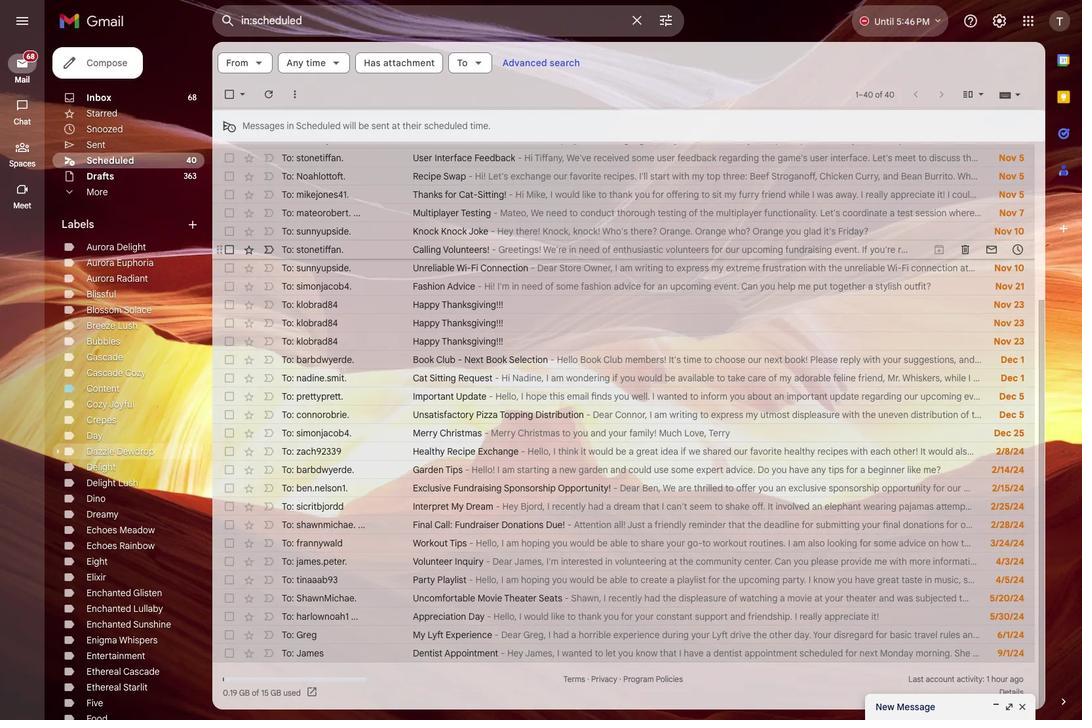 Task type: vqa. For each thing, say whether or not it's contained in the screenshot.
Bubbles
yes



Task type: describe. For each thing, give the bounding box(es) containing it.
content link
[[87, 383, 120, 395]]

- right the request
[[495, 372, 499, 384]]

3 to: klobrad84 from the top
[[282, 336, 338, 348]]

1 horizontal spatial my
[[452, 501, 464, 513]]

hello, for hello, i would like to thank you for your constant support and friendship. i really appreciate it!
[[494, 611, 517, 623]]

15
[[261, 688, 269, 698]]

more
[[87, 186, 108, 198]]

distribution
[[536, 409, 584, 421]]

ethereal for ethereal cascade
[[87, 666, 121, 678]]

16 row from the top
[[212, 406, 1083, 424]]

you down frustration
[[761, 281, 776, 292]]

to: for book
[[282, 354, 294, 366]]

dec 5 for event.
[[1000, 391, 1025, 403]]

1 horizontal spatial if
[[681, 446, 687, 458]]

to left the let
[[595, 648, 604, 660]]

any
[[287, 57, 304, 69]]

message
[[897, 702, 936, 714]]

... for to: harlownoah1 ...
[[351, 611, 358, 623]]

0 horizontal spatial 68
[[26, 52, 35, 61]]

recently for shawn,
[[609, 593, 642, 605]]

nov 5 for hi tiffany, we've received some user feedback regarding the game's user interface. let's meet to discuss the improvements and enhan
[[1000, 152, 1025, 164]]

27 row from the top
[[212, 608, 1036, 626]]

clear search image
[[624, 7, 651, 33]]

navigation containing mail
[[0, 42, 46, 721]]

- right experience
[[495, 630, 499, 641]]

for down 'community'
[[709, 574, 721, 586]]

dec for read
[[1000, 391, 1017, 403]]

interpret
[[413, 501, 449, 513]]

thanks
[[413, 189, 443, 201]]

compose
[[87, 57, 128, 69]]

13 row from the top
[[212, 351, 1083, 369]]

you up horrible
[[604, 611, 619, 623]]

10 row from the top
[[212, 296, 1036, 314]]

0 horizontal spatial while
[[789, 189, 810, 201]]

simonjacob4. for merry christmas - merry christmas to you and your family! much love, terry
[[297, 428, 352, 439]]

your down 'support'
[[692, 630, 710, 641]]

upcoming down volunteers
[[671, 281, 712, 292]]

multiplayer
[[716, 207, 763, 219]]

1 vertical spatial that
[[729, 519, 746, 531]]

to: for interpret
[[282, 501, 294, 513]]

to: simonjacob4. for fashion
[[282, 281, 352, 292]]

lullaby
[[134, 603, 163, 615]]

0 vertical spatial know
[[814, 574, 836, 586]]

able for share
[[610, 538, 628, 550]]

1 wi- from the left
[[457, 262, 471, 274]]

me left put
[[799, 281, 811, 292]]

1 down compile
[[1021, 372, 1025, 384]]

- up starting
[[521, 446, 526, 458]]

ride
[[1070, 630, 1083, 641]]

2 knock from the left
[[441, 226, 467, 237]]

the up the what
[[963, 152, 977, 164]]

0 horizontal spatial it
[[768, 501, 774, 513]]

more image
[[289, 88, 302, 101]]

0 vertical spatial o
[[1078, 354, 1083, 366]]

3 row from the top
[[212, 167, 1036, 186]]

1 vertical spatial you're
[[871, 244, 896, 256]]

sunnyupside. for knock knock joke - hey there! knock, knock! who's there? orange. orange who? orange you glad it's friday?
[[297, 226, 351, 237]]

terms
[[564, 675, 586, 685]]

1 horizontal spatial favorite
[[750, 446, 782, 458]]

0 horizontal spatial this
[[550, 391, 565, 403]]

0 horizontal spatial also
[[808, 538, 825, 550]]

climb
[[995, 501, 1018, 513]]

i up topping
[[521, 391, 524, 403]]

0 horizontal spatial if
[[613, 372, 618, 384]]

the left other
[[754, 630, 767, 641]]

23 row from the top
[[212, 534, 1083, 553]]

enchanted for enchanted glisten
[[87, 588, 131, 599]]

exclusive
[[413, 483, 451, 494]]

am down deadline
[[793, 538, 806, 550]]

0 horizontal spatial 40
[[186, 155, 197, 165]]

lush for breeze lush
[[118, 320, 138, 332]]

11 row from the top
[[212, 314, 1036, 332]]

2 · from the left
[[620, 675, 622, 685]]

1 horizontal spatial it
[[921, 446, 927, 458]]

connor,
[[615, 409, 648, 421]]

0 vertical spatial how
[[993, 189, 1010, 201]]

have down healthy
[[790, 464, 809, 476]]

advanced search options image
[[653, 7, 679, 33]]

to left stay
[[962, 538, 970, 550]]

any
[[812, 464, 827, 476]]

1 vertical spatial how
[[942, 538, 959, 550]]

0 vertical spatial day.
[[664, 134, 681, 146]]

1 horizontal spatial thank
[[610, 189, 633, 201]]

2 vertical spatial cascade
[[123, 666, 160, 678]]

22 row from the top
[[212, 516, 1083, 534]]

0 vertical spatial express
[[677, 262, 709, 274]]

gmail image
[[59, 8, 131, 34]]

just
[[628, 519, 645, 531]]

entertainment
[[87, 651, 145, 662]]

lush for delight lush
[[118, 477, 138, 489]]

1 to: klobrad84 from the top
[[282, 299, 338, 311]]

1 vertical spatial like
[[908, 464, 922, 476]]

with left the each
[[851, 446, 869, 458]]

nov for dear store owner, i am writing to express my extreme frustration with the unreliable wi-fi connection at your café. it is absolutely un
[[995, 262, 1013, 274]]

cat
[[413, 372, 428, 384]]

laws
[[1009, 630, 1027, 641]]

select input tool image
[[1015, 90, 1022, 99]]

your right 'up' at the top of page
[[963, 244, 982, 256]]

0 vertical spatial help
[[778, 281, 796, 292]]

on down donations
[[929, 538, 939, 550]]

to up 'love,'
[[701, 409, 709, 421]]

a up meet at the top right of the page
[[892, 134, 897, 146]]

dec 1 for am
[[1001, 372, 1025, 384]]

7 row from the top
[[212, 241, 1083, 259]]

aurora for aurora radiant
[[87, 273, 114, 285]]

nov 5 for hi! let's exchange our favorite recipes. i'll start with my top three: beef stroganoff, chicken curry, and bean burrito. what are yours?
[[1000, 171, 1025, 182]]

use
[[654, 464, 669, 476]]

mateo,
[[500, 207, 529, 219]]

snoozed
[[87, 123, 123, 135]]

1 horizontal spatial also
[[956, 446, 973, 458]]

you down 4/3/24
[[1015, 574, 1030, 586]]

to left climb
[[984, 501, 993, 513]]

3
[[1020, 134, 1025, 146]]

2 fi from the left
[[902, 262, 909, 274]]

to: for user
[[282, 152, 294, 164]]

stonetiffan. for user interface feedback - hi tiffany, we've received some user feedback regarding the game's user interface. let's meet to discuss the improvements and enhan
[[297, 152, 344, 164]]

not important switch
[[262, 133, 275, 146]]

our up attempting
[[948, 483, 962, 494]]

happy thanksgiving!!! link for 18th row from the bottom of the main content containing from
[[413, 335, 977, 348]]

would down interested at right
[[570, 574, 595, 586]]

1 horizontal spatial let's
[[821, 207, 841, 219]]

for down involved
[[802, 519, 814, 531]]

and down pencils
[[1041, 152, 1057, 164]]

any time
[[287, 57, 326, 69]]

i right party.
[[809, 574, 811, 586]]

whispers
[[119, 635, 158, 647]]

0 vertical spatial tips
[[1057, 446, 1072, 458]]

simonjacob4. for fashion advice - hi! i'm in need of some fashion advice for an upcoming event. can you help me put together a stylish outfit?
[[297, 281, 352, 292]]

on up naturally
[[984, 556, 994, 568]]

1 vertical spatial tips
[[829, 464, 844, 476]]

start
[[651, 171, 670, 182]]

0 horizontal spatial scheduled
[[424, 120, 468, 132]]

15 row from the top
[[212, 388, 1083, 406]]

close image
[[1018, 702, 1028, 713]]

to left share at right bottom
[[631, 538, 639, 550]]

dec for i
[[1001, 372, 1019, 384]]

scheduled inside row
[[800, 648, 844, 660]]

echoes rainbow
[[87, 540, 155, 552]]

for up experience
[[621, 611, 633, 623]]

in right 'messages'
[[287, 120, 294, 132]]

our up care
[[748, 354, 762, 366]]

advice.
[[726, 464, 756, 476]]

- up connection
[[492, 244, 496, 256]]

2 vertical spatial are
[[1032, 574, 1046, 586]]

0 horizontal spatial thank
[[578, 611, 602, 623]]

3 book from the left
[[581, 354, 602, 366]]

hi down kendall,
[[525, 152, 533, 164]]

i down theater
[[520, 611, 522, 623]]

dear for dear store owner, i am writing to express my extreme frustration with the unreliable wi-fi connection at your café. it is absolutely un
[[538, 262, 558, 274]]

1 horizontal spatial i'm
[[547, 556, 559, 568]]

we down 'love,'
[[689, 446, 701, 458]]

preferences
[[440, 134, 491, 146]]

1 vertical spatial hope
[[526, 391, 547, 403]]

0 horizontal spatial please
[[811, 354, 838, 366]]

1 vertical spatial appreciate
[[825, 611, 870, 623]]

you up it
[[573, 428, 588, 439]]

opportunity!
[[558, 483, 611, 494]]

details link
[[1000, 688, 1024, 698]]

0 vertical spatial it
[[1015, 262, 1021, 274]]

1 user from the left
[[657, 152, 676, 164]]

advanced
[[503, 57, 548, 69]]

23 for 11th row from the top of the main content containing from
[[1014, 317, 1025, 329]]

- right "dream"
[[496, 501, 500, 513]]

17 row from the top
[[212, 424, 1036, 443]]

bubbles link
[[87, 336, 120, 348]]

elixir
[[87, 572, 106, 584]]

1 vertical spatial cozy
[[87, 399, 107, 411]]

2 vertical spatial wanted
[[562, 648, 593, 660]]

for down start
[[653, 189, 665, 201]]

19 row from the top
[[212, 461, 1036, 479]]

1 horizontal spatial displeasure
[[793, 409, 840, 421]]

to: sunnyupside. for knock
[[282, 226, 351, 237]]

hello, for hello, i am hoping you would be able to share your go-to workout routines. i am also looking for some advice on how to stay motivated and keep m
[[476, 538, 500, 550]]

1 vertical spatial o
[[1083, 574, 1083, 586]]

orange.
[[660, 226, 693, 237]]

it's
[[824, 226, 836, 237]]

12 row from the top
[[212, 332, 1036, 351]]

i down stroganoff,
[[813, 189, 815, 201]]

involved
[[776, 501, 810, 513]]

café.
[[992, 262, 1013, 274]]

would down members!
[[638, 372, 663, 384]]

sleeves
[[984, 244, 1015, 256]]

- down email
[[587, 409, 591, 421]]

be left fun
[[975, 446, 986, 458]]

1 vertical spatial day.
[[795, 630, 812, 641]]

nov for hi! i'm in need of some fashion advice for an upcoming event. can you help me put together a stylish outfit?
[[996, 281, 1014, 292]]

final call: fundraiser donations due! - attention all! just a friendly reminder that the deadline for submitting your final donations for our school fundraiser is appro
[[413, 519, 1083, 531]]

and right garden
[[611, 464, 627, 476]]

me right provide
[[875, 556, 888, 568]]

motivated
[[992, 538, 1034, 550]]

- down sitting!
[[494, 207, 498, 219]]

0 horizontal spatial can
[[992, 207, 1007, 219]]

to: for recipe
[[282, 171, 294, 182]]

0 vertical spatial advice
[[614, 281, 642, 292]]

0 vertical spatial cozy
[[125, 367, 146, 379]]

0 vertical spatial are
[[982, 171, 996, 182]]

1 vertical spatial help
[[1019, 648, 1037, 660]]

0 horizontal spatial let's
[[488, 171, 508, 182]]

i left the let
[[557, 648, 560, 660]]

exchange
[[511, 171, 551, 182]]

to: for pencil
[[282, 134, 294, 146]]

1 vertical spatial advice
[[899, 538, 927, 550]]

let
[[606, 648, 616, 660]]

barbdwyerde. for garden tips - hello! i am starting a new garden and could use some expert advice. do you have any tips for a beginner like me?
[[297, 464, 355, 476]]

for up provide
[[860, 538, 872, 550]]

nov 21
[[996, 281, 1025, 292]]

echoes for echoes rainbow
[[87, 540, 117, 552]]

having
[[602, 134, 630, 146]]

1 knock from the left
[[413, 226, 439, 237]]

to: for thanks
[[282, 189, 294, 201]]

james.peter.
[[297, 556, 347, 568]]

hello, for hello, i am hoping you would be able to create a playlist for the upcoming party. i know you have great taste in music, so naturally you are the first o
[[476, 574, 499, 586]]

to: barbdwyerde. for book
[[282, 354, 355, 366]]

2 horizontal spatial if
[[1004, 446, 1010, 458]]

5 for hi! let's exchange our favorite recipes. i'll start with my top three: beef stroganoff, chicken curry, and bean burrito. what are yours?
[[1020, 171, 1025, 182]]

between
[[948, 134, 984, 146]]

0 horizontal spatial could
[[629, 464, 652, 476]]

need for enthusiastic
[[579, 244, 600, 256]]

5 to: from the top
[[282, 207, 294, 219]]

friendship.
[[748, 611, 793, 623]]

with up offering
[[673, 171, 690, 182]]

nov for hey there! knock, knock! who's there? orange. orange who? orange you glad it's friday?
[[995, 226, 1013, 237]]

0 vertical spatial you're
[[574, 134, 600, 146]]

dec 5 for restauran
[[1000, 409, 1025, 421]]

1 horizontal spatial appreciate
[[891, 189, 936, 201]]

sponsorship
[[829, 483, 880, 494]]

at right sent on the left of page
[[392, 120, 400, 132]]

i left can't
[[662, 501, 665, 513]]

dec 1 for compile
[[1001, 354, 1025, 366]]

footer inside main content
[[212, 674, 1036, 700]]

to: harlownoah1 ...
[[282, 611, 358, 623]]

to left take
[[717, 372, 726, 384]]

1 horizontal spatial do
[[838, 134, 850, 146]]

offering
[[667, 189, 699, 201]]

event. for if
[[835, 244, 860, 256]]

1 fi from the left
[[471, 262, 478, 274]]

nov for hi tiffany, we've received some user feedback regarding the game's user interface. let's meet to discuss the improvements and enhan
[[1000, 152, 1017, 164]]

on up initiativ
[[1074, 446, 1083, 458]]

1 vertical spatial are
[[678, 483, 692, 494]]

crepes
[[87, 414, 117, 426]]

nov 23 for 20th row from the bottom
[[994, 299, 1025, 311]]

3 thanksgiving!!! from the top
[[442, 336, 504, 348]]

1 inside the last account activity: 1 hour ago details
[[987, 675, 990, 685]]

10 to: from the top
[[282, 299, 294, 311]]

happy for 11th row from the top of the main content containing from's happy thanksgiving!!! link
[[413, 317, 440, 329]]

0 vertical spatial was
[[817, 189, 834, 201]]

prettyprett.
[[297, 391, 344, 403]]

1 vertical spatial great
[[637, 446, 659, 458]]

echoes for echoes meadow
[[87, 525, 117, 536]]

1 vertical spatial really
[[800, 611, 822, 623]]

9 row from the top
[[212, 277, 1036, 296]]

7
[[1020, 207, 1025, 219]]

1 horizontal spatial drive
[[1055, 648, 1075, 660]]

1 vertical spatial know
[[636, 648, 658, 660]]

garden
[[413, 464, 444, 476]]

toolbar inside row
[[927, 243, 1032, 256]]

0 horizontal spatial next
[[765, 354, 783, 366]]

- down the pizza
[[485, 428, 489, 439]]

to: shawnmichae.
[[282, 593, 357, 605]]

store
[[560, 262, 582, 274]]

chat heading
[[0, 117, 45, 127]]

meet
[[13, 201, 31, 211]]

and right theater
[[879, 593, 895, 605]]

update
[[456, 391, 487, 403]]

sit
[[713, 189, 722, 201]]

new
[[560, 464, 577, 476]]

able for create
[[610, 574, 628, 586]]

0 horizontal spatial can
[[742, 281, 758, 292]]

outfit?
[[905, 281, 932, 292]]

enchanted lullaby
[[87, 603, 163, 615]]

to: barbdwyerde. for garden
[[282, 464, 355, 476]]

and up get
[[1036, 538, 1052, 550]]

delight lush link
[[87, 477, 138, 489]]

2 vertical spatial great
[[878, 574, 900, 586]]

11 to: from the top
[[282, 317, 294, 329]]

had for the
[[645, 593, 661, 605]]

0 horizontal spatial displeasure
[[679, 593, 727, 605]]

appreciation
[[413, 611, 466, 623]]

1 vertical spatial recipe
[[447, 446, 476, 458]]

0 vertical spatial wanted
[[688, 134, 718, 146]]

hey for hey bjord, i recently had a dream that i can't seem to shake off. it involved an elephant wearing pajamas attempting to climb over a fence. i w
[[503, 501, 519, 513]]

5 for hi mike, i would like to thank you for offering to sit my furry friend while i was away. i really appreciate it! i could tell how happy my cat wa
[[1020, 189, 1025, 201]]

important
[[413, 391, 454, 403]]

nov 5 for hi mike, i would like to thank you for offering to sit my furry friend while i was away. i really appreciate it! i could tell how happy my cat wa
[[1000, 189, 1025, 201]]

0 horizontal spatial is
[[973, 648, 980, 660]]

2 vertical spatial had
[[553, 630, 569, 641]]

1 christmas from the left
[[440, 428, 482, 439]]

2/28/24
[[991, 519, 1025, 531]]

1 horizontal spatial we
[[663, 483, 676, 494]]

my left 'extreme'
[[712, 262, 724, 274]]

event. for can
[[714, 281, 740, 292]]

to down shawn,
[[568, 611, 576, 623]]

you up seats
[[552, 574, 568, 586]]

to: for calling
[[282, 244, 294, 256]]

knock!
[[574, 226, 601, 237]]

tips for workout tips
[[450, 538, 467, 550]]

wooden
[[986, 134, 1019, 146]]

0 vertical spatial day
[[87, 430, 103, 442]]

starred
[[87, 108, 118, 119]]

klobrad84 for 18th row from the bottom of the main content containing from happy thanksgiving!!! link
[[297, 336, 338, 348]]

hi! for hi! let's exchange our favorite recipes. i'll start with my top three: beef stroganoff, chicken curry, and bean burrito. what are yours?
[[475, 171, 486, 182]]

and left dive
[[1018, 244, 1033, 256]]

would up me?
[[929, 446, 954, 458]]

2 row from the top
[[212, 149, 1083, 167]]

w
[[1081, 501, 1083, 513]]

0 vertical spatial scheduled
[[296, 120, 341, 132]]

ethereal cascade link
[[87, 666, 160, 678]]

be down attention
[[597, 538, 608, 550]]

upcoming up climb
[[964, 483, 1006, 494]]

to up the think
[[563, 428, 571, 439]]

4 row from the top
[[212, 186, 1083, 204]]

- right seats
[[565, 593, 569, 605]]

a left dentist
[[706, 648, 711, 660]]

20 row from the top
[[212, 479, 1083, 498]]

0 vertical spatial need
[[546, 207, 567, 219]]

28 row from the top
[[212, 626, 1083, 645]]

enchanted for enchanted lullaby
[[87, 603, 131, 615]]

0 horizontal spatial recipe
[[413, 171, 442, 182]]

taste
[[902, 574, 923, 586]]

2 thanksgiving!!! from the top
[[442, 317, 504, 329]]

a left the "dream"
[[607, 501, 612, 513]]

our down attempting
[[961, 519, 975, 531]]

10 for hey there! knock, knock! who's there? orange. orange who? orange you glad it's friday?
[[1015, 226, 1025, 237]]

- left hello
[[551, 354, 555, 366]]

hello
[[557, 354, 578, 366]]

22 to: from the top
[[282, 519, 294, 531]]

1 vertical spatial wanted
[[657, 391, 688, 403]]

dear left greg,
[[501, 630, 522, 641]]

1 vertical spatial scheduled
[[87, 155, 134, 167]]

cascade for cascade cozy
[[87, 367, 123, 379]]

to: for healthy
[[282, 446, 294, 458]]

to: sunnyupside. for unreliable
[[282, 262, 351, 274]]

seem
[[690, 501, 713, 513]]

hi left 'nadine,'
[[502, 372, 510, 384]]

to: connorobrie.
[[282, 409, 350, 421]]

0 horizontal spatial favorite
[[570, 171, 602, 182]]

main menu image
[[14, 13, 30, 29]]

- down greetings!
[[531, 262, 535, 274]]

the up together
[[829, 262, 843, 274]]

it
[[581, 446, 587, 458]]

utmost
[[761, 409, 790, 421]]

me up enhan in the top right of the page
[[1072, 134, 1083, 146]]

8 row from the top
[[212, 259, 1083, 277]]

be left sent on the left of page
[[359, 120, 369, 132]]

1 vertical spatial fundraising
[[1008, 483, 1055, 494]]

ready
[[898, 244, 922, 256]]

blossom
[[87, 304, 122, 316]]

to: for volunteer
[[282, 556, 294, 568]]

21 row from the top
[[212, 498, 1083, 516]]

2 horizontal spatial 40
[[885, 90, 895, 99]]

we've
[[567, 152, 592, 164]]

connection
[[481, 262, 529, 274]]

26 row from the top
[[212, 590, 1083, 608]]

my left cat
[[1041, 189, 1053, 201]]

we down tell
[[978, 207, 989, 219]]

nov 10 for dear store owner, i am writing to express my extreme frustration with the unreliable wi-fi connection at your café. it is absolutely un
[[995, 262, 1025, 274]]

to: stonetiffan. for user
[[282, 152, 344, 164]]

test
[[898, 207, 914, 219]]

aurora radiant link
[[87, 273, 148, 285]]

we down 25
[[1012, 446, 1024, 458]]

day inside row
[[469, 611, 485, 623]]

to left ask
[[721, 134, 729, 146]]

1 · from the left
[[588, 675, 590, 685]]

14 row from the top
[[212, 369, 1083, 388]]

2 horizontal spatial event.
[[965, 391, 990, 403]]

25 row from the top
[[212, 571, 1083, 590]]

your left 'go-'
[[667, 538, 685, 550]]

your left the café.
[[971, 262, 990, 274]]

beginner
[[868, 464, 906, 476]]

vacation
[[1025, 372, 1061, 384]]

a right having
[[632, 134, 637, 146]]

29 row from the top
[[212, 645, 1083, 663]]

and right the suggestions,
[[959, 354, 975, 366]]

1 vertical spatial can
[[1021, 556, 1036, 568]]

nov for hi! let's exchange our favorite recipes. i'll start with my top three: beef stroganoff, chicken curry, and bean burrito. what are yours?
[[1000, 171, 1017, 182]]

... for to: mateorobert. ...
[[354, 207, 361, 219]]

i left the think
[[554, 446, 556, 458]]

2 book from the left
[[486, 354, 507, 366]]

unsatisfactory pizza topping distribution - dear connor, i am writing to express my utmost displeasure with the uneven distribution of toppings on your restauran
[[413, 409, 1083, 421]]

1 horizontal spatial regarding
[[862, 391, 902, 403]]

to: for knock
[[282, 226, 294, 237]]

0 horizontal spatial writing
[[635, 262, 664, 274]]

m
[[1077, 538, 1083, 550]]

0 vertical spatial drive
[[731, 630, 751, 641]]

1 horizontal spatial please
[[992, 391, 1020, 403]]

2 vertical spatial hey
[[508, 648, 524, 660]]

- up the mateo,
[[509, 189, 513, 201]]

0 horizontal spatial my
[[413, 630, 426, 641]]

happy thanksgiving!!! for 18th row from the bottom of the main content containing from happy thanksgiving!!! link
[[413, 336, 504, 348]]

upcoming up unreliable wi-fi connection - dear store owner, i am writing to express my extreme frustration with the unreliable wi-fi connection at your café. it is absolutely un
[[742, 244, 784, 256]]

- up inquiry
[[470, 538, 474, 550]]

the left uneven
[[863, 409, 876, 421]]

0 vertical spatial could
[[953, 189, 976, 201]]

1 book from the left
[[413, 354, 434, 366]]

follow link to manage storage image
[[306, 687, 319, 700]]

james, for dear
[[515, 556, 544, 568]]

24 row from the top
[[212, 553, 1083, 571]]

toggle split pane mode image
[[962, 88, 975, 101]]

to: nadine.smit.
[[282, 372, 347, 384]]

volunteers!
[[443, 244, 490, 256]]

with down update on the right of the page
[[843, 409, 860, 421]]

0 horizontal spatial will
[[343, 120, 356, 132]]

6 row from the top
[[212, 222, 1036, 241]]

a up sponsorship
[[861, 464, 866, 476]]

appointment
[[445, 648, 499, 660]]



Task type: locate. For each thing, give the bounding box(es) containing it.
minimize image
[[992, 702, 1002, 713]]

klobrad84 for 20th row from the bottom's happy thanksgiving!!! link
[[297, 299, 338, 311]]

update
[[830, 391, 860, 403]]

row
[[212, 131, 1083, 149], [212, 149, 1083, 167], [212, 167, 1036, 186], [212, 186, 1083, 204], [212, 204, 1083, 222], [212, 222, 1036, 241], [212, 241, 1083, 259], [212, 259, 1083, 277], [212, 277, 1036, 296], [212, 296, 1036, 314], [212, 314, 1036, 332], [212, 332, 1036, 351], [212, 351, 1083, 369], [212, 369, 1083, 388], [212, 388, 1083, 406], [212, 406, 1083, 424], [212, 424, 1036, 443], [212, 443, 1083, 461], [212, 461, 1036, 479], [212, 479, 1083, 498], [212, 498, 1083, 516], [212, 516, 1083, 534], [212, 534, 1083, 553], [212, 553, 1083, 571], [212, 571, 1083, 590], [212, 590, 1083, 608], [212, 608, 1036, 626], [212, 626, 1083, 645], [212, 645, 1083, 663]]

with up put
[[809, 262, 827, 274]]

2 aurora from the top
[[87, 257, 114, 269]]

2 to: sunnyupside. from the top
[[282, 262, 351, 274]]

0 horizontal spatial gb
[[239, 688, 250, 698]]

enchanted up enigma
[[87, 619, 131, 631]]

to: simonjacob4. for merry
[[282, 428, 352, 439]]

1 vertical spatial is
[[1053, 519, 1059, 531]]

0 vertical spatial really
[[866, 189, 889, 201]]

0 horizontal spatial ·
[[588, 675, 590, 685]]

you're up we've
[[574, 134, 600, 146]]

0 vertical spatial we
[[531, 207, 544, 219]]

1 aurora from the top
[[87, 241, 114, 253]]

some down store
[[556, 281, 579, 292]]

1 merry from the left
[[413, 428, 438, 439]]

5 for hi tiffany, we've received some user feedback regarding the game's user interface. let's meet to discuss the improvements and enhan
[[1020, 152, 1025, 164]]

5 up 25
[[1020, 409, 1025, 421]]

2 vertical spatial thanksgiving!!!
[[442, 336, 504, 348]]

i right well.
[[653, 391, 655, 403]]

healthy recipe exchange - hello, i think it would be a great idea if we shared our favorite healthy recipes with each other! it would also be fun if we traded tips on
[[413, 446, 1083, 458]]

main content containing from
[[212, 0, 1083, 710]]

search in mail image
[[216, 9, 240, 33]]

happy for 20th row from the bottom's happy thanksgiving!!! link
[[413, 299, 440, 311]]

1 5 from the top
[[1020, 152, 1025, 164]]

1 stonetiffan. from the top
[[297, 152, 344, 164]]

2 simonjacob4. from the top
[[297, 428, 352, 439]]

0 vertical spatial thanksgiving!!!
[[442, 299, 504, 311]]

like down seats
[[551, 611, 565, 623]]

1 vertical spatial to: simonjacob4.
[[282, 428, 352, 439]]

barbdwyerde. for book club - next book selection - hello book club members! it's time to choose our next book! please reply with your suggestions, and we will compile a list for o
[[297, 354, 355, 366]]

james, for hey
[[525, 648, 555, 660]]

· right terms link
[[588, 675, 590, 685]]

account
[[926, 675, 955, 685]]

a left the movie
[[780, 593, 785, 605]]

that for can't
[[643, 501, 660, 513]]

had
[[588, 501, 604, 513], [645, 593, 661, 605], [553, 630, 569, 641]]

2 10 from the top
[[1015, 262, 1025, 274]]

1 happy thanksgiving!!! from the top
[[413, 299, 504, 311]]

1 horizontal spatial need
[[546, 207, 567, 219]]

13 to: from the top
[[282, 354, 294, 366]]

is right she
[[973, 648, 980, 660]]

to: prettyprett.
[[282, 391, 344, 403]]

let's left meet at the top right of the page
[[873, 152, 893, 164]]

let's
[[873, 152, 893, 164], [488, 171, 508, 182], [821, 207, 841, 219]]

dec up away
[[1001, 354, 1019, 366]]

1 left list
[[1021, 354, 1025, 366]]

nov for hi kendall, i hope you're having a great day. i wanted to ask you a quick question: do you have a preference between wooden pencils and me
[[1000, 134, 1017, 146]]

2 wi- from the left
[[888, 262, 902, 274]]

recently for bjord,
[[552, 501, 586, 513]]

fence.
[[1048, 501, 1074, 513]]

1 vertical spatial 68
[[188, 92, 197, 102]]

keep
[[1054, 538, 1075, 550]]

day link
[[87, 430, 103, 442]]

0 horizontal spatial i'm
[[498, 281, 510, 292]]

0 vertical spatial echoes
[[87, 525, 117, 536]]

your left theater
[[826, 593, 844, 605]]

book
[[413, 354, 434, 366], [486, 354, 507, 366], [581, 354, 602, 366]]

watching
[[740, 593, 778, 605]]

chat
[[14, 117, 31, 127]]

2 vertical spatial that
[[660, 648, 677, 660]]

1 vertical spatial hoping
[[521, 574, 550, 586]]

scheduled up 'drafts' 'link'
[[87, 155, 134, 167]]

it right off.
[[768, 501, 774, 513]]

0 horizontal spatial event.
[[714, 281, 740, 292]]

1 horizontal spatial can
[[775, 556, 792, 568]]

2 to: barbdwyerde. from the top
[[282, 464, 355, 476]]

five
[[87, 698, 103, 710]]

am down donations
[[507, 538, 519, 550]]

2 christmas from the left
[[518, 428, 560, 439]]

68 link
[[8, 50, 38, 73]]

beef
[[750, 171, 770, 182]]

7 to: from the top
[[282, 244, 294, 256]]

1 row from the top
[[212, 131, 1083, 149]]

will inside row
[[992, 354, 1005, 366]]

1 horizontal spatial writing
[[670, 409, 698, 421]]

nov 23 for 11th row from the top of the main content containing from
[[994, 317, 1025, 329]]

20 to: from the top
[[282, 483, 294, 494]]

into
[[1055, 244, 1071, 256]]

compose button
[[52, 47, 143, 79]]

my lyft experience - dear greg, i had a horrible experience during your lyft drive the other day. your disregard for basic travel rules and traffic laws made my ride
[[413, 630, 1083, 641]]

cell inside main content
[[916, 243, 927, 256]]

1 vertical spatial cascade
[[87, 367, 123, 379]]

1 barbdwyerde. from the top
[[297, 354, 355, 366]]

recipe up thanks
[[413, 171, 442, 182]]

None checkbox
[[223, 151, 236, 165], [223, 225, 236, 238], [223, 262, 236, 275], [223, 298, 236, 312], [223, 353, 236, 367], [223, 372, 236, 385], [223, 390, 236, 403], [223, 409, 236, 422], [223, 427, 236, 440], [223, 445, 236, 458], [223, 464, 236, 477], [223, 500, 236, 513], [223, 519, 236, 532], [223, 537, 236, 550], [223, 555, 236, 569], [223, 611, 236, 624], [223, 629, 236, 642], [223, 151, 236, 165], [223, 225, 236, 238], [223, 262, 236, 275], [223, 298, 236, 312], [223, 353, 236, 367], [223, 372, 236, 385], [223, 390, 236, 403], [223, 409, 236, 422], [223, 427, 236, 440], [223, 445, 236, 458], [223, 464, 236, 477], [223, 500, 236, 513], [223, 519, 236, 532], [223, 537, 236, 550], [223, 555, 236, 569], [223, 611, 236, 624], [223, 629, 236, 642]]

1 nov 23 from the top
[[994, 299, 1025, 311]]

2 gb from the left
[[271, 688, 281, 698]]

1 horizontal spatial event.
[[835, 244, 860, 256]]

2 nov 5 from the top
[[1000, 171, 1025, 182]]

ethereal cascade
[[87, 666, 160, 678]]

stonetiffan. up noahlottoft.
[[297, 152, 344, 164]]

club
[[436, 354, 456, 366], [604, 354, 623, 366]]

for right list
[[1064, 354, 1076, 366]]

happy thanksgiving!!! for 20th row from the bottom's happy thanksgiving!!! link
[[413, 299, 504, 311]]

dear for dear connor, i am writing to express my utmost displeasure with the uneven distribution of toppings on your restauran
[[593, 409, 613, 421]]

0 horizontal spatial do
[[758, 464, 770, 476]]

over
[[1020, 501, 1038, 513]]

3 5 from the top
[[1020, 189, 1025, 201]]

aurora for aurora delight
[[87, 241, 114, 253]]

do up interface.
[[838, 134, 850, 146]]

tips for garden tips
[[446, 464, 463, 476]]

recipe
[[413, 171, 442, 182], [447, 446, 476, 458]]

our up advice.
[[734, 446, 748, 458]]

exclusive
[[789, 483, 827, 494]]

cascade for cascade link
[[87, 352, 123, 363]]

to: for workout
[[282, 538, 294, 550]]

dear for dear ben, we are thrilled to offer you an exclusive sponsorship opportunity for our upcoming fundraising initiativ
[[620, 483, 640, 494]]

attachment
[[383, 57, 435, 69]]

i up movie
[[502, 574, 504, 586]]

to right going
[[1008, 648, 1017, 660]]

18 row from the top
[[212, 443, 1083, 461]]

12 to: from the top
[[282, 336, 294, 348]]

time inside row
[[684, 354, 702, 366]]

1 vertical spatial while
[[945, 372, 967, 384]]

aurora up aurora euphoria
[[87, 241, 114, 253]]

1 vertical spatial please
[[992, 391, 1020, 403]]

1 horizontal spatial day
[[469, 611, 485, 623]]

main content
[[212, 0, 1083, 710]]

nov 10 up nov 21
[[995, 262, 1025, 274]]

2 merry from the left
[[491, 428, 516, 439]]

basic
[[890, 630, 912, 641]]

9 to: from the top
[[282, 281, 294, 292]]

dec for will
[[1001, 354, 1019, 366]]

i'm down connection
[[498, 281, 510, 292]]

sunnyupside. for unreliable wi-fi connection - dear store owner, i am writing to express my extreme frustration with the unreliable wi-fi connection at your café. it is absolutely un
[[297, 262, 351, 274]]

you down i'll at the right
[[635, 189, 650, 201]]

enchanted for enchanted sunshine
[[87, 619, 131, 631]]

i down the movie
[[795, 611, 798, 623]]

aurora for aurora euphoria
[[87, 257, 114, 269]]

let's up it's
[[821, 207, 841, 219]]

5 row from the top
[[212, 204, 1083, 222]]

spaces heading
[[0, 159, 45, 169]]

1 vertical spatial scheduled
[[800, 648, 844, 660]]

2 able from the top
[[610, 574, 628, 586]]

tips
[[446, 464, 463, 476], [450, 538, 467, 550]]

it right the other!
[[921, 446, 927, 458]]

0 vertical spatial enchanted
[[87, 588, 131, 599]]

1 to: sunnyupside. from the top
[[282, 226, 351, 237]]

2 dec 1 from the top
[[1001, 372, 1025, 384]]

to: for cat
[[282, 372, 294, 384]]

to: for important
[[282, 391, 294, 403]]

and up enhan in the top right of the page
[[1054, 134, 1069, 146]]

2 vertical spatial o
[[1078, 648, 1083, 660]]

8 to: from the top
[[282, 262, 294, 274]]

dec left 25
[[994, 428, 1012, 439]]

o
[[1078, 354, 1083, 366], [1083, 574, 1083, 586], [1078, 648, 1083, 660]]

nov 10 down nov 7
[[995, 226, 1025, 237]]

nov for hi mike, i would like to thank you for offering to sit my furry friend while i was away. i really appreciate it! i could tell how happy my cat wa
[[1000, 189, 1017, 201]]

1 club from the left
[[436, 354, 456, 366]]

scheduled
[[296, 120, 341, 132], [87, 155, 134, 167]]

curry,
[[856, 171, 881, 182]]

3 to: from the top
[[282, 171, 294, 182]]

2 to: from the top
[[282, 152, 294, 164]]

to: for merry
[[282, 428, 294, 439]]

for
[[445, 189, 457, 201], [653, 189, 665, 201], [712, 244, 724, 256], [644, 281, 656, 292], [1064, 354, 1076, 366], [847, 464, 858, 476], [934, 483, 945, 494], [802, 519, 814, 531], [947, 519, 959, 531], [860, 538, 872, 550], [709, 574, 721, 586], [621, 611, 633, 623], [876, 630, 888, 641], [846, 648, 858, 660]]

that down during
[[660, 648, 677, 660]]

1 ethereal from the top
[[87, 666, 121, 678]]

2 vertical spatial nov 23
[[994, 336, 1025, 348]]

displeasure
[[793, 409, 840, 421], [679, 593, 727, 605]]

nov for mateo, we need to conduct thorough testing of the multiplayer functionality. let's coordinate a test session where we can simulate various s
[[1000, 207, 1018, 219]]

mail heading
[[0, 75, 45, 85]]

5 down 3
[[1020, 152, 1025, 164]]

delight for delight link
[[87, 462, 116, 473]]

1 horizontal spatial was
[[898, 593, 914, 605]]

1 vertical spatial day
[[469, 611, 485, 623]]

merry up healthy
[[413, 428, 438, 439]]

thank down shawn,
[[578, 611, 602, 623]]

information
[[934, 556, 981, 568]]

2 vertical spatial klobrad84
[[297, 336, 338, 348]]

· right privacy "link" at the bottom of the page
[[620, 675, 622, 685]]

1 vertical spatial klobrad84
[[297, 317, 338, 329]]

eight link
[[87, 556, 108, 568]]

nov 3
[[1000, 134, 1025, 146]]

4 5 from the top
[[1020, 391, 1025, 403]]

1 happy thanksgiving!!! link from the top
[[413, 298, 977, 312]]

happy thanksgiving!!! link for 20th row from the bottom
[[413, 298, 977, 312]]

book up wondering
[[581, 354, 602, 366]]

hope
[[550, 134, 572, 146], [526, 391, 547, 403]]

james
[[297, 648, 324, 660]]

0 vertical spatial this
[[1063, 372, 1078, 384]]

footer containing terms
[[212, 674, 1036, 700]]

0 horizontal spatial had
[[553, 630, 569, 641]]

to: sunnyupside.
[[282, 226, 351, 237], [282, 262, 351, 274]]

0 vertical spatial writing
[[635, 262, 664, 274]]

23 to: from the top
[[282, 538, 294, 550]]

2 lyft from the left
[[713, 630, 728, 641]]

1 to: simonjacob4. from the top
[[282, 281, 352, 292]]

constant
[[657, 611, 693, 623]]

1 horizontal spatial ·
[[620, 675, 622, 685]]

fun
[[988, 446, 1002, 458]]

club up wondering
[[604, 354, 623, 366]]

26 to: from the top
[[282, 593, 294, 605]]

please down away
[[992, 391, 1020, 403]]

17 to: from the top
[[282, 428, 294, 439]]

i'll
[[640, 171, 648, 182]]

0 horizontal spatial it!
[[872, 611, 880, 623]]

1 vertical spatial regarding
[[862, 391, 902, 403]]

23 for 18th row from the bottom of the main content containing from
[[1014, 336, 1025, 348]]

my up dentist
[[413, 630, 426, 641]]

1 horizontal spatial day.
[[795, 630, 812, 641]]

merry up the exchange
[[491, 428, 516, 439]]

day up dazzle
[[87, 430, 103, 442]]

scheduled up preferences
[[424, 120, 468, 132]]

21 to: from the top
[[282, 501, 294, 513]]

2 happy from the top
[[413, 317, 440, 329]]

you right the let
[[619, 648, 634, 660]]

2 horizontal spatial had
[[645, 593, 661, 605]]

do right advice.
[[758, 464, 770, 476]]

how
[[993, 189, 1010, 201], [942, 538, 959, 550], [996, 556, 1014, 568]]

drive
[[731, 630, 751, 641], [1055, 648, 1075, 660]]

nov 10 for hey there! knock, knock! who's there? orange. orange who? orange you glad it's friday?
[[995, 226, 1025, 237]]

2 to: stonetiffan. from the top
[[282, 244, 344, 256]]

0 vertical spatial great
[[639, 134, 661, 146]]

hoping for hello, i am hoping you would be able to share your go-to workout routines. i am also looking for some advice on how to stay motivated and keep m
[[522, 538, 550, 550]]

2 to: klobrad84 from the top
[[282, 317, 338, 329]]

from button
[[218, 52, 273, 73]]

2 sunnyupside. from the top
[[297, 262, 351, 274]]

1 vertical spatial nov 5
[[1000, 171, 1025, 182]]

5 for hello, i hope this email finds you well. i wanted to inform you about an important update regarding our upcoming event. please read the attach
[[1020, 391, 1025, 403]]

spaces
[[9, 159, 35, 169]]

for down the enthusiastic at the top right of the page
[[644, 281, 656, 292]]

aurora delight link
[[87, 241, 146, 253]]

1 orange from the left
[[695, 226, 727, 237]]

0 vertical spatial let's
[[873, 152, 893, 164]]

1 thanksgiving!!! from the top
[[442, 299, 504, 311]]

fi down volunteers!
[[471, 262, 478, 274]]

really
[[866, 189, 889, 201], [800, 611, 822, 623]]

dream
[[466, 501, 494, 513]]

recipe up hello! at the bottom left of the page
[[447, 446, 476, 458]]

hello!
[[472, 464, 495, 476]]

for right volunteers
[[712, 244, 724, 256]]

blossom solace link
[[87, 304, 152, 316]]

to: for exclusive
[[282, 483, 294, 494]]

1 to: barbdwyerde. from the top
[[282, 354, 355, 366]]

hoping for hello, i am hoping you would be able to create a playlist for the upcoming party. i know you have great taste in music, so naturally you are the first o
[[521, 574, 550, 586]]

1 horizontal spatial will
[[992, 354, 1005, 366]]

am down hello
[[551, 372, 564, 384]]

that down shake
[[729, 519, 746, 531]]

hi! for hi! i'm in need of some fashion advice for an upcoming event. can you help me put together a stylish outfit?
[[485, 281, 495, 292]]

1 vertical spatial happy thanksgiving!!!
[[413, 317, 504, 329]]

meet heading
[[0, 201, 45, 211]]

1 nov 10 from the top
[[995, 226, 1025, 237]]

1 vertical spatial aurora
[[87, 257, 114, 269]]

hey for hey there! knock, knock! who's there? orange. orange who? orange you glad it's friday?
[[498, 226, 514, 237]]

0 vertical spatial nov 10
[[995, 226, 1025, 237]]

on right away
[[1013, 372, 1023, 384]]

like
[[583, 189, 596, 201], [908, 464, 922, 476], [551, 611, 565, 623]]

playlist
[[677, 574, 707, 586]]

1 up interface.
[[856, 90, 859, 99]]

5 5 from the top
[[1020, 409, 1025, 421]]

need down knock!
[[579, 244, 600, 256]]

would up greg,
[[524, 611, 549, 623]]

18 to: from the top
[[282, 446, 294, 458]]

ben.nelson1.
[[297, 483, 348, 494]]

28 to: from the top
[[282, 630, 294, 641]]

sent
[[372, 120, 390, 132]]

feedback
[[678, 152, 717, 164]]

1 23 from the top
[[1014, 299, 1025, 311]]

workout
[[413, 538, 448, 550]]

0 vertical spatial cascade
[[87, 352, 123, 363]]

1 vertical spatial hey
[[503, 501, 519, 513]]

1 vertical spatial happy
[[413, 317, 440, 329]]

stonetiffan. for calling volunteers! - greetings! we're in need of enthusiastic volunteers for our upcoming fundraising event. if you're ready to roll up your sleeves and dive into an
[[297, 244, 344, 256]]

happy
[[1013, 189, 1039, 201]]

navigation
[[0, 42, 46, 721]]

search
[[550, 57, 580, 69]]

0 vertical spatial fundraising
[[786, 244, 833, 256]]

- left next
[[458, 354, 462, 366]]

1 vertical spatial favorite
[[750, 446, 782, 458]]

happy thanksgiving!!! for 11th row from the top of the main content containing from's happy thanksgiving!!! link
[[413, 317, 504, 329]]

- down inquiry
[[469, 574, 473, 586]]

klobrad84 for 11th row from the top of the main content containing from's happy thanksgiving!!! link
[[297, 317, 338, 329]]

would up interested at right
[[570, 538, 595, 550]]

i right greg,
[[549, 630, 551, 641]]

playlist
[[438, 574, 467, 586]]

together
[[830, 281, 866, 292]]

dear up the "dream"
[[620, 483, 640, 494]]

happy for 18th row from the bottom of the main content containing from happy thanksgiving!!! link
[[413, 336, 440, 348]]

9/1/24
[[998, 648, 1025, 660]]

1 vertical spatial it!
[[872, 611, 880, 623]]

Search in mail search field
[[212, 5, 685, 37]]

greg,
[[524, 630, 546, 641]]

request
[[459, 372, 493, 384]]

dentist
[[714, 648, 743, 660]]

routines.
[[750, 538, 786, 550]]

labels heading
[[62, 218, 186, 231]]

hello, up starting
[[528, 446, 551, 458]]

advice up more at the bottom right
[[899, 538, 927, 550]]

1 vertical spatial let's
[[488, 171, 508, 182]]

0 vertical spatial event.
[[835, 244, 860, 256]]

2 enchanted from the top
[[87, 603, 131, 615]]

0 vertical spatial james,
[[515, 556, 544, 568]]

policies
[[656, 675, 683, 685]]

23 for 20th row from the bottom
[[1014, 299, 1025, 311]]

hoping down donations
[[522, 538, 550, 550]]

recently up appreciation day - hello, i would like to thank you for your constant support and friendship. i really appreciate it!
[[609, 593, 642, 605]]

cell
[[916, 243, 927, 256]]

important update - hello, i hope this email finds you well. i wanted to inform you about an important update regarding our upcoming event. please read the attach
[[413, 391, 1083, 403]]

and up my lyft experience - dear greg, i had a horrible experience during your lyft drive the other day. your disregard for basic travel rules and traffic laws made my ride
[[731, 611, 746, 623]]

dino link
[[87, 493, 106, 505]]

0 horizontal spatial fundraising
[[786, 244, 833, 256]]

2 happy thanksgiving!!! from the top
[[413, 317, 504, 329]]

0 vertical spatial to: klobrad84
[[282, 299, 338, 311]]

upcoming up distribution
[[921, 391, 962, 403]]

0 vertical spatial hi!
[[475, 171, 486, 182]]

time inside dropdown button
[[306, 57, 326, 69]]

to: for fashion
[[282, 281, 294, 292]]

0 vertical spatial can
[[742, 281, 758, 292]]

privacy link
[[592, 675, 618, 685]]

compile
[[1007, 354, 1040, 366]]

morning.
[[916, 648, 953, 660]]

to: for garden
[[282, 464, 294, 476]]

0 horizontal spatial book
[[413, 354, 434, 366]]

1 happy from the top
[[413, 299, 440, 311]]

a right create
[[670, 574, 675, 586]]

garden
[[579, 464, 608, 476]]

3 23 from the top
[[1014, 336, 1025, 348]]

2 vertical spatial how
[[996, 556, 1014, 568]]

0 vertical spatial next
[[765, 354, 783, 366]]

a right just
[[648, 519, 653, 531]]

0 vertical spatial delight
[[117, 241, 146, 253]]

pop out image
[[1005, 702, 1015, 713]]

support image
[[963, 13, 979, 29]]

have up interface.
[[870, 134, 890, 146]]

2 barbdwyerde. from the top
[[297, 464, 355, 476]]

to: greg
[[282, 630, 317, 641]]

footer
[[212, 674, 1036, 700]]

2 to: simonjacob4. from the top
[[282, 428, 352, 439]]

nov 23 for 18th row from the bottom of the main content containing from
[[994, 336, 1025, 348]]

2/25/24
[[991, 501, 1025, 513]]

2 dec 5 from the top
[[1000, 409, 1025, 421]]

i left away
[[969, 372, 971, 384]]

Search in mail text field
[[241, 14, 622, 28]]

refresh image
[[262, 88, 275, 101]]

we
[[978, 207, 989, 219], [978, 354, 989, 366], [689, 446, 701, 458], [1012, 446, 1024, 458]]

5 for dear connor, i am writing to express my utmost displeasure with the uneven distribution of toppings on your restauran
[[1020, 409, 1025, 421]]

0 vertical spatial recently
[[552, 501, 586, 513]]

scheduled
[[424, 120, 468, 132], [800, 648, 844, 660]]

0 vertical spatial nov 23
[[994, 299, 1025, 311]]

1 gb from the left
[[239, 688, 250, 698]]

1 vertical spatial to: klobrad84
[[282, 317, 338, 329]]

cozy up joyful
[[125, 367, 146, 379]]

your up experience
[[636, 611, 654, 623]]

- right inquiry
[[486, 556, 491, 568]]

toolbar
[[927, 243, 1032, 256]]

16 to: from the top
[[282, 409, 294, 421]]

hello, for hello, i hope this email finds you well. i wanted to inform you about an important update regarding our upcoming event. please read the attach
[[496, 391, 519, 403]]

restauran
[[1045, 409, 1083, 421]]

1 to: from the top
[[282, 134, 294, 146]]

0 vertical spatial happy
[[413, 299, 440, 311]]

0 horizontal spatial are
[[678, 483, 692, 494]]

1 lyft from the left
[[428, 630, 444, 641]]

to left roll
[[924, 244, 933, 256]]

volunteering
[[615, 556, 667, 568]]

share
[[641, 538, 665, 550]]

what
[[958, 171, 980, 182]]

1 horizontal spatial like
[[583, 189, 596, 201]]

you down 'functionality.'
[[787, 226, 802, 237]]

with up friend,
[[864, 354, 881, 366]]

recently
[[552, 501, 586, 513], [609, 593, 642, 605]]

the down sit
[[700, 207, 714, 219]]

0 vertical spatial hey
[[498, 226, 514, 237]]

tab list
[[1046, 42, 1083, 674]]

2 orange from the left
[[753, 226, 784, 237]]

0 vertical spatial tips
[[446, 464, 463, 476]]

how up the information
[[942, 538, 959, 550]]

to left "offer"
[[726, 483, 734, 494]]

1 horizontal spatial wi-
[[888, 262, 902, 274]]

looking
[[828, 538, 858, 550]]

horrible
[[579, 630, 611, 641]]

do
[[838, 134, 850, 146], [758, 464, 770, 476]]

to: for unsatisfactory
[[282, 409, 294, 421]]

2 klobrad84 from the top
[[297, 317, 338, 329]]

at up playlist
[[669, 556, 678, 568]]

had for a
[[588, 501, 604, 513]]

know down experience
[[636, 648, 658, 660]]

19 to: from the top
[[282, 464, 294, 476]]

1 simonjacob4. from the top
[[297, 281, 352, 292]]

kendallpark.
[[297, 134, 347, 146]]

dec 1 down compile
[[1001, 372, 1025, 384]]

wanted down horrible
[[562, 648, 593, 660]]

10 for dear store owner, i am writing to express my extreme frustration with the unreliable wi-fi connection at your café. it is absolutely un
[[1015, 262, 1025, 274]]

enigma
[[87, 635, 117, 647]]

1 horizontal spatial book
[[486, 354, 507, 366]]

1 enchanted from the top
[[87, 588, 131, 599]]

need for some
[[522, 281, 543, 292]]

fashion
[[413, 281, 445, 292]]

coordinate
[[843, 207, 888, 219]]

25 to: from the top
[[282, 574, 294, 586]]

0 vertical spatial dec 5
[[1000, 391, 1025, 403]]

to: for dentist
[[282, 648, 294, 660]]

1 dec 1 from the top
[[1001, 354, 1025, 366]]

0 vertical spatial scheduled
[[424, 120, 468, 132]]

to up conduct
[[599, 189, 607, 201]]

2 user from the left
[[810, 152, 829, 164]]

2 horizontal spatial is
[[1053, 519, 1059, 531]]

0 horizontal spatial cozy
[[87, 399, 107, 411]]

- right joke
[[491, 226, 495, 237]]

0 vertical spatial also
[[956, 446, 973, 458]]

1 vertical spatial dec 1
[[1001, 372, 1025, 384]]

joke
[[469, 226, 489, 237]]

27 to: from the top
[[282, 611, 294, 623]]

settings image
[[992, 13, 1008, 29]]

shawnmichae.
[[297, 593, 357, 605]]

1 vertical spatial express
[[711, 409, 744, 421]]

40
[[864, 90, 874, 99], [885, 90, 895, 99], [186, 155, 197, 165]]

2/15/24
[[993, 483, 1025, 494]]

delight for delight lush
[[87, 477, 116, 489]]

to: for unreliable
[[282, 262, 294, 274]]

1 vertical spatial can
[[775, 556, 792, 568]]

2 nov 10 from the top
[[995, 262, 1025, 274]]

am up theater
[[506, 574, 519, 586]]

2 club from the left
[[604, 354, 623, 366]]

nov 5
[[1000, 152, 1025, 164], [1000, 171, 1025, 182], [1000, 189, 1025, 201]]

dec
[[1001, 354, 1019, 366], [1001, 372, 1019, 384], [1000, 391, 1017, 403], [1000, 409, 1017, 421], [994, 428, 1012, 439]]

1 vertical spatial to: stonetiffan.
[[282, 244, 344, 256]]

None checkbox
[[223, 88, 236, 101], [223, 170, 236, 183], [223, 188, 236, 201], [223, 207, 236, 220], [223, 243, 236, 256], [223, 280, 236, 293], [223, 317, 236, 330], [223, 335, 236, 348], [223, 482, 236, 495], [223, 574, 236, 587], [223, 592, 236, 605], [223, 647, 236, 660], [223, 88, 236, 101], [223, 170, 236, 183], [223, 188, 236, 201], [223, 207, 236, 220], [223, 243, 236, 256], [223, 280, 236, 293], [223, 317, 236, 330], [223, 335, 236, 348], [223, 482, 236, 495], [223, 574, 236, 587], [223, 592, 236, 605], [223, 647, 236, 660]]



